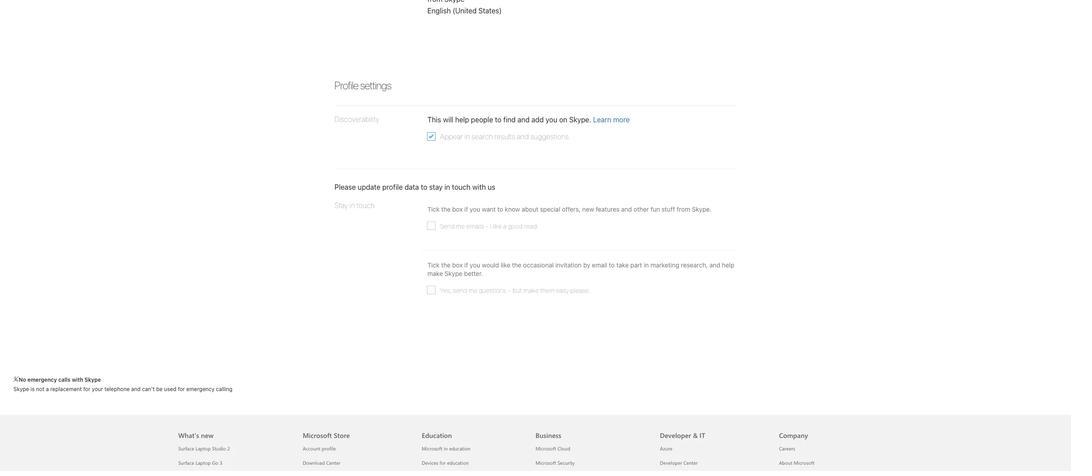 Task type: locate. For each thing, give the bounding box(es) containing it.
1 horizontal spatial help
[[722, 261, 735, 269]]

2 box from the top
[[452, 261, 463, 269]]

easy
[[556, 287, 569, 295]]

like right "i" on the top of page
[[493, 222, 502, 230]]

make up yes,
[[428, 270, 443, 278]]

laptop left go
[[196, 460, 211, 466]]

in left search
[[465, 133, 470, 141]]

2 vertical spatial skype
[[13, 386, 29, 393]]

microsoft right about
[[794, 460, 815, 466]]

0 vertical spatial if
[[465, 205, 468, 213]]

business
[[536, 431, 562, 440]]

developer
[[660, 431, 691, 440], [660, 460, 682, 466]]

0 vertical spatial emergency
[[28, 377, 57, 383]]

but
[[513, 287, 522, 295]]

1 horizontal spatial emergency
[[186, 386, 215, 393]]

microsoft store heading
[[303, 415, 411, 442]]

surface for surface laptop go 3
[[178, 460, 194, 466]]

tick
[[428, 205, 440, 213], [428, 261, 440, 269]]

store
[[334, 431, 350, 440]]

0 horizontal spatial with
[[72, 377, 83, 383]]

on
[[560, 116, 568, 124]]

0 vertical spatial skype.
[[570, 116, 592, 124]]

a left good
[[503, 222, 507, 230]]

1 vertical spatial surface
[[178, 460, 194, 466]]

search
[[472, 133, 493, 141]]

appear in search results and suggestions
[[440, 133, 569, 141]]

1 vertical spatial new
[[201, 431, 214, 440]]

send
[[453, 287, 467, 295]]

1 vertical spatial if
[[465, 261, 468, 269]]

in inside the footer resource links element
[[444, 445, 448, 452]]

touch down update
[[357, 201, 375, 209]]

microsoft down education
[[422, 445, 443, 452]]

0 vertical spatial with
[[473, 183, 486, 191]]

microsoft for microsoft in education
[[422, 445, 443, 452]]

developer down azure link
[[660, 460, 682, 466]]

1 vertical spatial help
[[722, 261, 735, 269]]

2 horizontal spatial skype
[[445, 270, 463, 278]]

0 vertical spatial a
[[503, 222, 507, 230]]

tick for tick the box if you would like the occasional invitation by email to take part in marketing research, and help make skype better.
[[428, 261, 440, 269]]

center down &
[[684, 460, 698, 466]]

laptop
[[196, 445, 211, 452], [196, 460, 211, 466]]

skype. right on
[[570, 116, 592, 124]]

microsoft store
[[303, 431, 350, 440]]

for left your
[[83, 386, 90, 393]]

1 surface from the top
[[178, 445, 194, 452]]

1 horizontal spatial for
[[178, 386, 185, 393]]

a right not
[[46, 386, 49, 393]]

1 tick from the top
[[428, 205, 440, 213]]

no emergency calls with skype
[[19, 377, 101, 383]]

in
[[465, 133, 470, 141], [445, 183, 450, 191], [350, 201, 355, 209], [644, 261, 649, 269], [444, 445, 448, 452]]

help inside tick the box if you would like the occasional invitation by email to take part in marketing research, and help make skype better.
[[722, 261, 735, 269]]

profile down 'microsoft store'
[[322, 445, 336, 452]]

1 horizontal spatial skype.
[[692, 205, 712, 213]]

0 horizontal spatial me
[[456, 222, 465, 230]]

new right offers,
[[583, 205, 594, 213]]

0 vertical spatial tick
[[428, 205, 440, 213]]

emergency up not
[[28, 377, 57, 383]]

0 vertical spatial touch
[[452, 183, 471, 191]]

2 surface from the top
[[178, 460, 194, 466]]

microsoft up account profile link
[[303, 431, 332, 440]]

0 vertical spatial surface
[[178, 445, 194, 452]]

2 developer from the top
[[660, 460, 682, 466]]

if
[[465, 205, 468, 213], [465, 261, 468, 269]]

surface for surface laptop studio 2
[[178, 445, 194, 452]]

skype. right the from
[[692, 205, 712, 213]]

if for want
[[465, 205, 468, 213]]

skype
[[445, 270, 463, 278], [85, 377, 101, 383], [13, 386, 29, 393]]

1 vertical spatial developer
[[660, 460, 682, 466]]

send me emails - i like a good read.
[[440, 222, 539, 230]]

microsoft security
[[536, 460, 575, 466]]

0 vertical spatial help
[[455, 116, 469, 124]]

new
[[583, 205, 594, 213], [201, 431, 214, 440]]

add
[[532, 116, 544, 124]]

box for me
[[452, 205, 463, 213]]

emails
[[467, 222, 484, 230]]

update
[[358, 183, 381, 191]]

for right devices
[[440, 460, 446, 466]]

&
[[693, 431, 698, 440]]

microsoft down microsoft cloud
[[536, 460, 556, 466]]

the up the send on the left top of page
[[441, 205, 451, 213]]

box up the send on the left top of page
[[452, 205, 463, 213]]

surface down "what's"
[[178, 445, 194, 452]]

me
[[456, 222, 465, 230], [469, 287, 478, 295]]

tick the box if you want to know about special offers, new features and other fun stuff from skype.
[[428, 205, 712, 213]]

better.
[[464, 270, 483, 278]]

email
[[592, 261, 608, 269]]

new up surface laptop studio 2 link
[[201, 431, 214, 440]]

education
[[422, 431, 452, 440]]

0 vertical spatial new
[[583, 205, 594, 213]]

company
[[779, 431, 808, 440]]

0 horizontal spatial make
[[428, 270, 443, 278]]

me right send
[[469, 287, 478, 295]]

1 horizontal spatial touch
[[452, 183, 471, 191]]

microsoft down business
[[536, 445, 556, 452]]

you inside tick the box if you would like the occasional invitation by email to take part in marketing research, and help make skype better.
[[470, 261, 480, 269]]

stay
[[429, 183, 443, 191]]

1 vertical spatial tick
[[428, 261, 440, 269]]

download center link
[[303, 460, 341, 466]]

laptop up the surface laptop go 3
[[196, 445, 211, 452]]

please.
[[571, 287, 591, 295]]

to inside 'alert'
[[421, 183, 428, 191]]

1 horizontal spatial me
[[469, 287, 478, 295]]

0 horizontal spatial profile
[[322, 445, 336, 452]]

and left can't
[[131, 386, 141, 393]]

skype is not a replacement for your telephone and can't be used for emergency calling
[[13, 386, 233, 393]]

touch inside please update profile data to stay in touch with us 'alert'
[[452, 183, 471, 191]]

box up send
[[452, 261, 463, 269]]

help right the will
[[455, 116, 469, 124]]

touch right stay at the top of page
[[452, 183, 471, 191]]

1 vertical spatial touch
[[357, 201, 375, 209]]

center
[[326, 460, 341, 466], [684, 460, 698, 466]]

2 laptop from the top
[[196, 460, 211, 466]]

tick the box if you would like the occasional invitation by email to take part in marketing research, and help make skype better.
[[428, 261, 735, 278]]

download center
[[303, 460, 341, 466]]

about
[[779, 460, 793, 466]]

1 horizontal spatial skype
[[85, 377, 101, 383]]

with
[[473, 183, 486, 191], [72, 377, 83, 383]]

1 vertical spatial education
[[447, 460, 469, 466]]

you left on
[[546, 116, 558, 124]]

the
[[441, 205, 451, 213], [441, 261, 451, 269], [512, 261, 522, 269]]

1 vertical spatial a
[[46, 386, 49, 393]]

me right the send on the left top of page
[[456, 222, 465, 230]]

1 laptop from the top
[[196, 445, 211, 452]]

skype.
[[570, 116, 592, 124], [692, 205, 712, 213]]

and
[[518, 116, 530, 124], [517, 133, 529, 141], [622, 205, 632, 213], [710, 261, 721, 269], [131, 386, 141, 393]]

developer up azure
[[660, 431, 691, 440]]

please update profile data to stay in touch with us
[[335, 183, 496, 191]]

0 vertical spatial box
[[452, 205, 463, 213]]

2 vertical spatial you
[[470, 261, 480, 269]]

1 vertical spatial box
[[452, 261, 463, 269]]

in right stay at the top of page
[[445, 183, 450, 191]]

new inside what's new heading
[[201, 431, 214, 440]]

1 horizontal spatial make
[[524, 287, 539, 295]]

and right "research,"
[[710, 261, 721, 269]]

surface
[[178, 445, 194, 452], [178, 460, 194, 466]]

if for would
[[465, 261, 468, 269]]

1 horizontal spatial center
[[684, 460, 698, 466]]

for
[[83, 386, 90, 393], [178, 386, 185, 393], [440, 460, 446, 466]]

1 vertical spatial me
[[469, 287, 478, 295]]

box for send
[[452, 261, 463, 269]]

1 vertical spatial profile
[[322, 445, 336, 452]]

and inside tick the box if you would like the occasional invitation by email to take part in marketing research, and help make skype better.
[[710, 261, 721, 269]]

1 vertical spatial like
[[501, 261, 511, 269]]

1 developer from the top
[[660, 431, 691, 440]]

0 horizontal spatial new
[[201, 431, 214, 440]]

1 if from the top
[[465, 205, 468, 213]]

center right download
[[326, 460, 341, 466]]

0 vertical spatial laptop
[[196, 445, 211, 452]]

0 horizontal spatial touch
[[357, 201, 375, 209]]

microsoft
[[303, 431, 332, 440], [422, 445, 443, 452], [536, 445, 556, 452], [536, 460, 556, 466], [794, 460, 815, 466]]

microsoft cloud link
[[536, 445, 571, 452]]

if up emails
[[465, 205, 468, 213]]

education for microsoft in education
[[449, 445, 471, 452]]

know
[[505, 205, 520, 213]]

2 if from the top
[[465, 261, 468, 269]]

education for devices for education
[[447, 460, 469, 466]]

0 horizontal spatial center
[[326, 460, 341, 466]]

for inside the footer resource links element
[[440, 460, 446, 466]]

about
[[522, 205, 539, 213]]

profile inside 'alert'
[[382, 183, 403, 191]]

account profile link
[[303, 445, 336, 452]]

education up the devices for education
[[449, 445, 471, 452]]

0 vertical spatial education
[[449, 445, 471, 452]]

the left occasional
[[512, 261, 522, 269]]

microsoft inside heading
[[303, 431, 332, 440]]

skype up your
[[85, 377, 101, 383]]

surface down surface laptop studio 2 link
[[178, 460, 194, 466]]

go
[[212, 460, 218, 466]]

education down microsoft in education link
[[447, 460, 469, 466]]

you left 'want'
[[470, 205, 480, 213]]

and left other on the top of the page
[[622, 205, 632, 213]]

what's
[[178, 431, 199, 440]]

us
[[488, 183, 496, 191]]

what's new heading
[[178, 415, 292, 442]]

0 vertical spatial make
[[428, 270, 443, 278]]

if up better.
[[465, 261, 468, 269]]

questions
[[479, 287, 506, 295]]

1 vertical spatial skype.
[[692, 205, 712, 213]]

take
[[617, 261, 629, 269]]

emergency left calling
[[186, 386, 215, 393]]

profile left data at top left
[[382, 183, 403, 191]]

make inside tick the box if you would like the occasional invitation by email to take part in marketing research, and help make skype better.
[[428, 270, 443, 278]]

developer & it
[[660, 431, 706, 440]]

1 vertical spatial you
[[470, 205, 480, 213]]

account
[[303, 445, 321, 452]]

0 vertical spatial me
[[456, 222, 465, 230]]

results
[[495, 133, 515, 141]]

microsoft for microsoft store
[[303, 431, 332, 440]]

in right stay
[[350, 201, 355, 209]]

with left us
[[473, 183, 486, 191]]

1 horizontal spatial with
[[473, 183, 486, 191]]

skype down the no
[[13, 386, 29, 393]]

settings
[[360, 79, 391, 92]]

like right would
[[501, 261, 511, 269]]

0 horizontal spatial emergency
[[28, 377, 57, 383]]

about microsoft link
[[779, 460, 815, 466]]

developer for developer & it
[[660, 431, 691, 440]]

emergency
[[28, 377, 57, 383], [186, 386, 215, 393]]

developer center link
[[660, 460, 698, 466]]

profile
[[382, 183, 403, 191], [322, 445, 336, 452]]

for right used
[[178, 386, 185, 393]]

the up yes,
[[441, 261, 451, 269]]

them
[[540, 287, 555, 295]]

1 vertical spatial make
[[524, 287, 539, 295]]

microsoft cloud
[[536, 445, 571, 452]]

2 horizontal spatial for
[[440, 460, 446, 466]]

to left stay at the top of page
[[421, 183, 428, 191]]

0 vertical spatial profile
[[382, 183, 403, 191]]

tick inside tick the box if you would like the occasional invitation by email to take part in marketing research, and help make skype better.
[[428, 261, 440, 269]]

1 horizontal spatial profile
[[382, 183, 403, 191]]

in right part
[[644, 261, 649, 269]]

1 box from the top
[[452, 205, 463, 213]]

you up better.
[[470, 261, 480, 269]]

skype up send
[[445, 270, 463, 278]]

help right "research,"
[[722, 261, 735, 269]]

developer inside heading
[[660, 431, 691, 440]]

if inside tick the box if you would like the occasional invitation by email to take part in marketing research, and help make skype better.
[[465, 261, 468, 269]]

center for developer
[[684, 460, 698, 466]]

english
[[428, 7, 451, 15]]

1 center from the left
[[326, 460, 341, 466]]

calls
[[58, 377, 70, 383]]

1 vertical spatial laptop
[[196, 460, 211, 466]]

make right but
[[524, 287, 539, 295]]

to left take
[[609, 261, 615, 269]]

with right the "calls"
[[72, 377, 83, 383]]

the for tick the box if you would like the occasional invitation by email to take part in marketing research, and help make skype better.
[[441, 261, 451, 269]]

part
[[631, 261, 642, 269]]

learn more link
[[593, 116, 630, 124]]

0 horizontal spatial help
[[455, 116, 469, 124]]

box inside tick the box if you would like the occasional invitation by email to take part in marketing research, and help make skype better.
[[452, 261, 463, 269]]

0 horizontal spatial for
[[83, 386, 90, 393]]

2 center from the left
[[684, 460, 698, 466]]

1 vertical spatial with
[[72, 377, 83, 383]]

in up the devices for education
[[444, 445, 448, 452]]

2 tick from the top
[[428, 261, 440, 269]]

microsoft for microsoft security
[[536, 460, 556, 466]]

0 vertical spatial developer
[[660, 431, 691, 440]]

0 vertical spatial skype
[[445, 270, 463, 278]]

a
[[503, 222, 507, 230], [46, 386, 49, 393]]



Task type: vqa. For each thing, say whether or not it's contained in the screenshot.


Task type: describe. For each thing, give the bounding box(es) containing it.
not
[[36, 386, 44, 393]]

1 vertical spatial skype
[[85, 377, 101, 383]]

0 vertical spatial you
[[546, 116, 558, 124]]

surface laptop go 3
[[178, 460, 222, 466]]

microsoft for microsoft cloud
[[536, 445, 556, 452]]

in for stay in touch
[[350, 201, 355, 209]]

you for the
[[470, 261, 480, 269]]

and right results
[[517, 133, 529, 141]]

developer center
[[660, 460, 698, 466]]

used
[[164, 386, 176, 393]]

1 horizontal spatial new
[[583, 205, 594, 213]]

1 horizontal spatial a
[[503, 222, 507, 230]]

microsoft security link
[[536, 460, 575, 466]]

good
[[508, 222, 523, 230]]

education heading
[[422, 415, 530, 442]]

be
[[156, 386, 163, 393]]

in for microsoft in education
[[444, 445, 448, 452]]

suggestions
[[531, 133, 569, 141]]

like inside tick the box if you would like the occasional invitation by email to take part in marketing research, and help make skype better.
[[501, 261, 511, 269]]

0 vertical spatial like
[[493, 222, 502, 230]]

more
[[613, 116, 630, 124]]

will
[[443, 116, 454, 124]]

surface laptop studio 2
[[178, 445, 230, 452]]

developer for developer center
[[660, 460, 682, 466]]

business heading
[[536, 415, 650, 442]]

features
[[596, 205, 620, 213]]

(united
[[453, 7, 477, 15]]

in for appear in search results and suggestions
[[465, 133, 470, 141]]

0 horizontal spatial skype.
[[570, 116, 592, 124]]

to right 'want'
[[498, 205, 503, 213]]

2
[[227, 445, 230, 452]]

profile
[[335, 79, 359, 92]]

account profile
[[303, 445, 336, 452]]

–
[[508, 287, 511, 295]]

english (united states)
[[428, 7, 502, 15]]

0 horizontal spatial skype
[[13, 386, 29, 393]]

stuff
[[662, 205, 675, 213]]

about microsoft
[[779, 460, 815, 466]]

laptop for studio
[[196, 445, 211, 452]]

what's new
[[178, 431, 214, 440]]

3
[[220, 460, 222, 466]]

yes,
[[440, 287, 452, 295]]

footer resource links element
[[125, 415, 947, 471]]

marketing
[[651, 261, 680, 269]]

profile settings
[[335, 79, 391, 92]]

other
[[634, 205, 649, 213]]

devices for education
[[422, 460, 469, 466]]

microsoft in education
[[422, 445, 471, 452]]

you for know
[[470, 205, 480, 213]]

tick for tick the box if you want to know about special offers, new features and other fun stuff from skype.
[[428, 205, 440, 213]]

learn
[[593, 116, 612, 124]]

offers,
[[562, 205, 581, 213]]

no
[[19, 377, 26, 383]]

it
[[700, 431, 706, 440]]

laptop for go
[[196, 460, 211, 466]]

data
[[405, 183, 419, 191]]

careers link
[[779, 445, 796, 452]]

-
[[486, 222, 489, 230]]

from
[[677, 205, 691, 213]]

in inside tick the box if you would like the occasional invitation by email to take part in marketing research, and help make skype better.
[[644, 261, 649, 269]]

surface laptop studio 2 link
[[178, 445, 230, 452]]

research,
[[681, 261, 708, 269]]

people
[[471, 116, 493, 124]]

states)
[[479, 7, 502, 15]]

and left add
[[518, 116, 530, 124]]

to inside tick the box if you would like the occasional invitation by email to take part in marketing research, and help make skype better.
[[609, 261, 615, 269]]

developer & it heading
[[660, 415, 769, 442]]

please
[[335, 183, 356, 191]]

occasional
[[523, 261, 554, 269]]

by
[[584, 261, 591, 269]]

i
[[490, 222, 491, 230]]

fun
[[651, 205, 660, 213]]

please update profile data to stay in touch with us alert
[[335, 176, 737, 199]]

send
[[440, 222, 455, 230]]

company heading
[[779, 415, 888, 442]]

discoverability
[[335, 115, 379, 123]]

studio
[[212, 445, 226, 452]]

can't
[[142, 386, 155, 393]]

devices
[[422, 460, 438, 466]]

security
[[558, 460, 575, 466]]

surface laptop go 3 link
[[178, 460, 222, 466]]

cloud
[[558, 445, 571, 452]]

0 horizontal spatial a
[[46, 386, 49, 393]]

is
[[30, 386, 35, 393]]

1 vertical spatial emergency
[[186, 386, 215, 393]]

your
[[92, 386, 103, 393]]

with inside 'alert'
[[473, 183, 486, 191]]

yes, send me questions – but make them easy please.
[[440, 287, 591, 295]]

devices for education link
[[422, 460, 469, 466]]

appear
[[440, 133, 463, 141]]

read.
[[524, 222, 539, 230]]

stay
[[335, 201, 348, 209]]

replacement
[[50, 386, 82, 393]]

special
[[540, 205, 561, 213]]

this
[[428, 116, 441, 124]]

download
[[303, 460, 325, 466]]

the for tick the box if you want to know about special offers, new features and other fun stuff from skype.
[[441, 205, 451, 213]]

microsoft in education link
[[422, 445, 471, 452]]

center for microsoft
[[326, 460, 341, 466]]

in inside please update profile data to stay in touch with us 'alert'
[[445, 183, 450, 191]]

skype inside tick the box if you would like the occasional invitation by email to take part in marketing research, and help make skype better.
[[445, 270, 463, 278]]

find
[[504, 116, 516, 124]]

want
[[482, 205, 496, 213]]

profile inside the footer resource links element
[[322, 445, 336, 452]]

would
[[482, 261, 499, 269]]

to left find
[[495, 116, 502, 124]]



